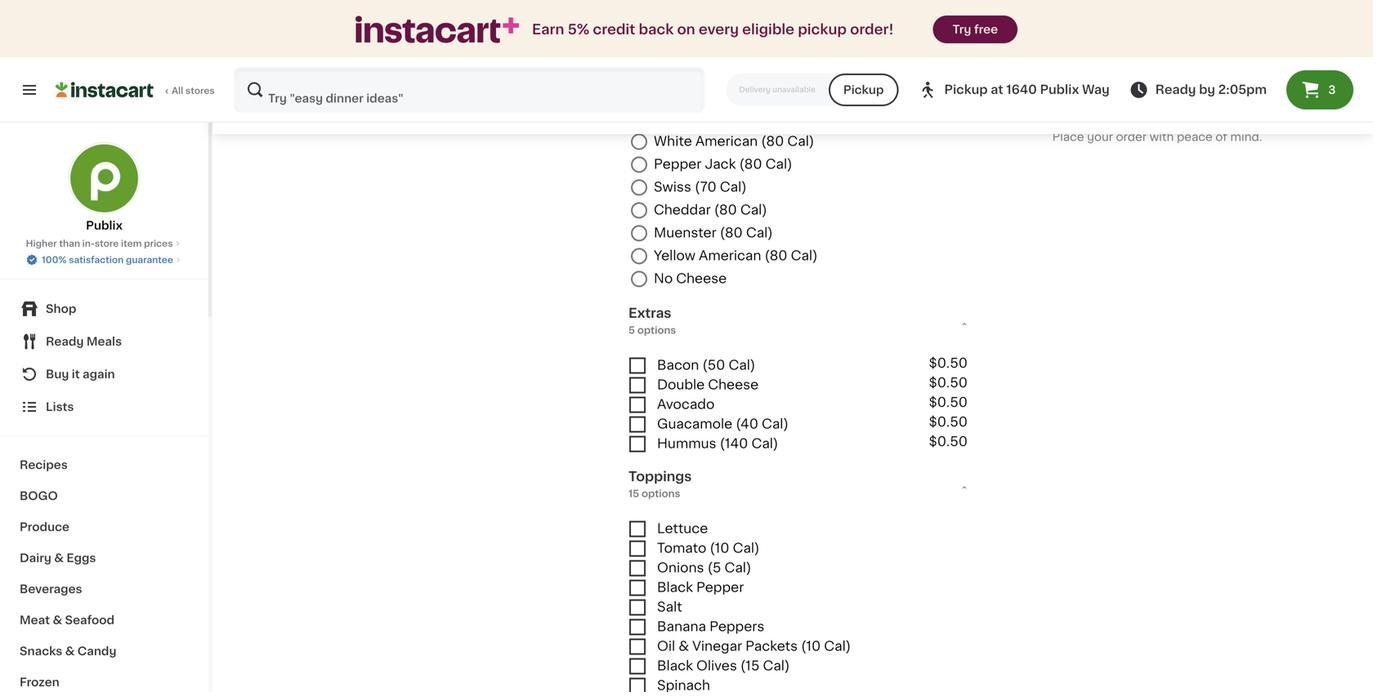 Task type: locate. For each thing, give the bounding box(es) containing it.
by
[[1200, 84, 1216, 96]]

to
[[1281, 73, 1293, 84]]

pickup down order!
[[844, 84, 884, 96]]

all
[[172, 86, 183, 95]]

ready left the by
[[1156, 84, 1197, 96]]

produce link
[[10, 512, 199, 543]]

0 vertical spatial guarantee
[[1188, 115, 1248, 126]]

black up salt
[[657, 582, 693, 595]]

100%
[[1081, 115, 1112, 126], [42, 256, 67, 265]]

shop link
[[10, 293, 199, 325]]

0 horizontal spatial pickup
[[844, 84, 884, 96]]

swiss (70 cal)
[[654, 181, 747, 194]]

service type group
[[726, 74, 899, 106]]

higher than in-store item prices
[[26, 239, 173, 248]]

& for dairy
[[54, 553, 64, 564]]

(70 for provolone
[[723, 112, 745, 125]]

satisfaction
[[1115, 115, 1185, 126], [69, 256, 124, 265]]

0 vertical spatial satisfaction
[[1115, 115, 1185, 126]]

satisfaction down higher than in-store item prices
[[69, 256, 124, 265]]

guarantee up of
[[1188, 115, 1248, 126]]

item
[[121, 239, 142, 248]]

white american (80 cal)
[[654, 135, 815, 148]]

(70 up white american (80 cal)
[[723, 112, 745, 125]]

0 horizontal spatial (70
[[695, 181, 717, 194]]

mind.
[[1231, 131, 1263, 143]]

way
[[1083, 84, 1110, 96]]

meat & seafood link
[[10, 605, 199, 636]]

0 horizontal spatial publix
[[86, 220, 123, 231]]

(10 right "packets"
[[801, 640, 821, 653]]

1 vertical spatial options
[[642, 489, 681, 499]]

recipes link
[[10, 450, 199, 481]]

1 $0.50 from the top
[[929, 357, 968, 370]]

toppings 15 options
[[629, 470, 692, 499]]

1640
[[1007, 84, 1038, 96]]

options inside toppings 15 options
[[642, 489, 681, 499]]

pepper jack (80 cal)
[[654, 158, 793, 171]]

pepper down (5
[[697, 582, 744, 595]]

100% satisfaction guarantee
[[1081, 115, 1248, 126], [42, 256, 173, 265]]

1 horizontal spatial (70
[[723, 112, 745, 125]]

publix for publix deli chicken tender sub $7.87 each
[[280, 84, 326, 98]]

0 vertical spatial (70
[[723, 112, 745, 125]]

options down the extras
[[638, 326, 676, 335]]

100% satisfaction guarantee down "store"
[[42, 256, 173, 265]]

1 horizontal spatial guarantee
[[1188, 115, 1248, 126]]

swiss
[[654, 181, 692, 194]]

banana peppers
[[657, 621, 765, 634]]

1 vertical spatial 100%
[[42, 256, 67, 265]]

1 horizontal spatial 100% satisfaction guarantee
[[1081, 115, 1248, 126]]

publix
[[280, 84, 326, 98], [1040, 84, 1080, 96], [86, 220, 123, 231]]

pickup inside popup button
[[945, 84, 988, 96]]

100% satisfaction guarantee link
[[1081, 113, 1248, 129]]

options for toppings
[[642, 489, 681, 499]]

0 horizontal spatial (10
[[710, 542, 730, 555]]

(70 up cheddar (80 cal)
[[695, 181, 717, 194]]

in-
[[82, 239, 95, 248]]

order
[[1117, 131, 1147, 143]]

$1.54
[[895, 24, 930, 37]]

lists
[[46, 401, 74, 413]]

3 button
[[1287, 70, 1354, 110]]

None search field
[[234, 67, 705, 113]]

options
[[638, 326, 676, 335], [642, 489, 681, 499]]

3 $0.50 from the top
[[929, 396, 968, 409]]

$0.50 for (140
[[929, 435, 968, 448]]

ready meals link
[[10, 325, 199, 358]]

1 horizontal spatial publix
[[280, 84, 326, 98]]

guarantee
[[1188, 115, 1248, 126], [126, 256, 173, 265]]

american for yellow
[[699, 250, 762, 263]]

ready inside ready meals link
[[46, 336, 84, 348]]

4 $0.50 from the top
[[929, 416, 968, 429]]

ready by 2:05pm
[[1156, 84, 1267, 96]]

beverages
[[20, 584, 82, 595]]

1 vertical spatial ready
[[46, 336, 84, 348]]

0 horizontal spatial satisfaction
[[69, 256, 124, 265]]

(10
[[710, 542, 730, 555], [801, 640, 821, 653]]

(80 up pepper jack (80 cal)
[[762, 135, 784, 148]]

1 horizontal spatial 100%
[[1081, 115, 1112, 126]]

1 vertical spatial satisfaction
[[69, 256, 124, 265]]

double cheese
[[657, 379, 759, 392]]

Search field
[[235, 69, 703, 111]]

express icon image
[[356, 16, 519, 43]]

jack
[[705, 158, 736, 171]]

place
[[1053, 131, 1085, 143]]

than
[[59, 239, 80, 248]]

oil
[[657, 640, 676, 653]]

publix up higher than in-store item prices link
[[86, 220, 123, 231]]

2 black from the top
[[657, 660, 693, 673]]

list
[[1296, 73, 1314, 84]]

black down oil at the left of the page
[[657, 660, 693, 673]]

100% satisfaction guarantee inside button
[[42, 256, 173, 265]]

american down muenster (80 cal)
[[699, 250, 762, 263]]

(70 for swiss
[[695, 181, 717, 194]]

publix up $7.87
[[280, 84, 326, 98]]

guarantee inside button
[[126, 256, 173, 265]]

100% up the your
[[1081, 115, 1112, 126]]

(10 up (5
[[710, 542, 730, 555]]

0 vertical spatial american
[[696, 135, 758, 148]]

1 black from the top
[[657, 582, 693, 595]]

black for black pepper
[[657, 582, 693, 595]]

meals
[[87, 336, 122, 348]]

2 $0.50 from the top
[[929, 376, 968, 390]]

& right oil at the left of the page
[[679, 640, 689, 653]]

white
[[654, 135, 692, 148]]

(140
[[720, 438, 749, 451]]

options down toppings
[[642, 489, 681, 499]]

1 horizontal spatial ready
[[1156, 84, 1197, 96]]

all stores
[[172, 86, 215, 95]]

ready inside 'ready by 2:05pm' link
[[1156, 84, 1197, 96]]

save
[[1114, 73, 1142, 84]]

options inside extras 5 options
[[638, 326, 676, 335]]

(5
[[708, 562, 722, 575]]

satisfaction inside button
[[69, 256, 124, 265]]

1 vertical spatial (10
[[801, 640, 821, 653]]

0 horizontal spatial guarantee
[[126, 256, 173, 265]]

onions
[[657, 562, 704, 575]]

it
[[72, 369, 80, 380]]

bogo link
[[10, 481, 199, 512]]

banana
[[657, 621, 706, 634]]

1 vertical spatial american
[[699, 250, 762, 263]]

pickup
[[945, 84, 988, 96], [844, 84, 884, 96]]

cheese
[[676, 272, 727, 286], [708, 379, 759, 392]]

0 vertical spatial ready
[[1156, 84, 1197, 96]]

(80 up muenster (80 cal)
[[714, 204, 737, 217]]

$7.87
[[280, 102, 318, 116]]

frozen
[[20, 677, 59, 689]]

(80 for yellow american (80 cal)
[[765, 250, 788, 263]]

pickup
[[798, 22, 847, 36]]

$0.50 for (40
[[929, 416, 968, 429]]

100% satisfaction guarantee up with
[[1081, 115, 1248, 126]]

& for snacks
[[65, 646, 75, 657]]

pickup left 'at'
[[945, 84, 988, 96]]

publix left way on the top of page
[[1040, 84, 1080, 96]]

publix inside publix deli chicken tender sub $7.87 each
[[280, 84, 326, 98]]

yellow
[[654, 250, 696, 263]]

cheese down yellow
[[676, 272, 727, 286]]

$0.50
[[929, 357, 968, 370], [929, 376, 968, 390], [929, 396, 968, 409], [929, 416, 968, 429], [929, 435, 968, 448]]

cheddar (80 cal)
[[654, 204, 768, 217]]

5%
[[568, 22, 590, 36]]

1 vertical spatial guarantee
[[126, 256, 173, 265]]

back
[[639, 22, 674, 36]]

publix inside popup button
[[1040, 84, 1080, 96]]

& left eggs
[[54, 553, 64, 564]]

0 vertical spatial 100%
[[1081, 115, 1112, 126]]

buy it again link
[[10, 358, 199, 391]]

peace
[[1177, 131, 1213, 143]]

again
[[83, 369, 115, 380]]

0 vertical spatial cheese
[[676, 272, 727, 286]]

& for oil
[[679, 640, 689, 653]]

100% down "higher"
[[42, 256, 67, 265]]

$0.50 for cheese
[[929, 376, 968, 390]]

extras 5 options
[[629, 307, 676, 335]]

black pepper
[[657, 582, 744, 595]]

(80 down muenster (80 cal)
[[765, 250, 788, 263]]

cheese for double cheese
[[708, 379, 759, 392]]

american for white
[[696, 135, 758, 148]]

1 vertical spatial 100% satisfaction guarantee
[[42, 256, 173, 265]]

meat & seafood
[[20, 615, 114, 626]]

ready
[[1156, 84, 1197, 96], [46, 336, 84, 348]]

0 vertical spatial options
[[638, 326, 676, 335]]

pepper down white
[[654, 158, 702, 171]]

american up pepper jack (80 cal)
[[696, 135, 758, 148]]

publix logo image
[[68, 142, 140, 214]]

(80 for pepper jack (80 cal)
[[740, 158, 763, 171]]

pickup inside button
[[844, 84, 884, 96]]

guacamole (40 cal)
[[657, 418, 789, 431]]

& left candy
[[65, 646, 75, 657]]

satisfaction up place your order with peace of mind.
[[1115, 115, 1185, 126]]

guarantee down 'prices'
[[126, 256, 173, 265]]

(80 down white american (80 cal)
[[740, 158, 763, 171]]

ready for ready meals
[[46, 336, 84, 348]]

deli
[[329, 84, 358, 98]]

1 vertical spatial cheese
[[708, 379, 759, 392]]

& right meat
[[53, 615, 62, 626]]

cheese down (50
[[708, 379, 759, 392]]

pickup at 1640 publix way
[[945, 84, 1110, 96]]

lists link
[[10, 391, 199, 424]]

2 horizontal spatial publix
[[1040, 84, 1080, 96]]

& inside 'link'
[[65, 646, 75, 657]]

1 horizontal spatial pickup
[[945, 84, 988, 96]]

black
[[657, 582, 693, 595], [657, 660, 693, 673]]

0 vertical spatial black
[[657, 582, 693, 595]]

provolone
[[654, 112, 720, 125]]

0 horizontal spatial ready
[[46, 336, 84, 348]]

ready down shop
[[46, 336, 84, 348]]

0 horizontal spatial 100% satisfaction guarantee
[[42, 256, 173, 265]]

5 $0.50 from the top
[[929, 435, 968, 448]]

cal)
[[749, 112, 775, 125], [788, 135, 815, 148], [766, 158, 793, 171], [720, 181, 747, 194], [741, 204, 768, 217], [746, 227, 773, 240], [791, 250, 818, 263], [729, 359, 756, 372], [762, 418, 789, 431], [752, 438, 779, 451], [733, 542, 760, 555], [725, 562, 752, 575], [824, 640, 851, 653], [763, 660, 790, 673]]

1 vertical spatial (70
[[695, 181, 717, 194]]

1 vertical spatial black
[[657, 660, 693, 673]]

0 horizontal spatial 100%
[[42, 256, 67, 265]]

bacon
[[657, 359, 699, 372]]

of
[[1216, 131, 1228, 143]]

extras
[[629, 307, 672, 320]]



Task type: vqa. For each thing, say whether or not it's contained in the screenshot.
in
no



Task type: describe. For each thing, give the bounding box(es) containing it.
beverages link
[[10, 574, 199, 605]]

pickup at 1640 publix way button
[[919, 67, 1110, 113]]

publix deli chicken tender sub $7.87 each
[[280, 84, 509, 116]]

ready meals
[[46, 336, 122, 348]]

tomato
[[657, 542, 707, 555]]

frozen link
[[10, 667, 199, 693]]

publix link
[[68, 142, 140, 234]]

sub
[[480, 84, 509, 98]]

muenster
[[654, 227, 717, 240]]

tender
[[426, 84, 477, 98]]

on
[[677, 22, 696, 36]]

5
[[629, 326, 635, 335]]

1 horizontal spatial satisfaction
[[1115, 115, 1185, 126]]

100% inside button
[[42, 256, 67, 265]]

1 vertical spatial pepper
[[697, 582, 744, 595]]

store
[[95, 239, 119, 248]]

higher than in-store item prices link
[[26, 237, 183, 250]]

buy it again
[[46, 369, 115, 380]]

dairy & eggs link
[[10, 543, 199, 574]]

bacon (50 cal)
[[657, 359, 756, 372]]

guacamole
[[657, 418, 733, 431]]

$0.50 for (50
[[929, 357, 968, 370]]

at
[[991, 84, 1004, 96]]

dairy & eggs
[[20, 553, 96, 564]]

no
[[654, 272, 673, 286]]

all stores link
[[56, 67, 216, 113]]

cheddar
[[654, 204, 711, 217]]

pickup button
[[829, 74, 899, 106]]

free
[[975, 24, 998, 35]]

$3.72
[[933, 24, 968, 37]]

hummus (140 cal)
[[657, 438, 779, 451]]

add
[[1254, 73, 1278, 84]]

try free
[[953, 24, 998, 35]]

stores
[[186, 86, 215, 95]]

onions (5 cal)
[[657, 562, 752, 575]]

ready for ready by 2:05pm
[[1156, 84, 1197, 96]]

tomato (10 cal)
[[657, 542, 760, 555]]

peppers
[[710, 621, 765, 634]]

snacks & candy link
[[10, 636, 199, 667]]

every
[[699, 22, 739, 36]]

place your order with peace of mind.
[[1053, 131, 1263, 143]]

meat
[[20, 615, 50, 626]]

packets
[[746, 640, 798, 653]]

save button
[[1090, 68, 1142, 89]]

black for black olives (15 cal)
[[657, 660, 693, 673]]

(80 up yellow american (80 cal)
[[720, 227, 743, 240]]

2:05pm
[[1219, 84, 1267, 96]]

add to list button
[[1231, 68, 1314, 89]]

0 vertical spatial 100% satisfaction guarantee
[[1081, 115, 1248, 126]]

with
[[1150, 131, 1174, 143]]

options for extras
[[638, 326, 676, 335]]

shop
[[46, 303, 76, 315]]

0 vertical spatial pepper
[[654, 158, 702, 171]]

your
[[1088, 131, 1114, 143]]

eggs
[[67, 553, 96, 564]]

provolone (70 cal)
[[654, 112, 775, 125]]

instacart logo image
[[56, 80, 154, 100]]

pickup for pickup at 1640 publix way
[[945, 84, 988, 96]]

0 vertical spatial (10
[[710, 542, 730, 555]]

lettuce
[[657, 523, 708, 536]]

chicken
[[361, 84, 422, 98]]

15
[[629, 489, 640, 499]]

(40
[[736, 418, 759, 431]]

pickup for pickup
[[844, 84, 884, 96]]

double
[[657, 379, 705, 392]]

try
[[953, 24, 972, 35]]

dairy
[[20, 553, 51, 564]]

seafood
[[65, 615, 114, 626]]

(80 for white american (80 cal)
[[762, 135, 784, 148]]

order!
[[851, 22, 894, 36]]

yellow american (80 cal)
[[654, 250, 818, 263]]

ready by 2:05pm link
[[1130, 80, 1267, 100]]

earn
[[532, 22, 565, 36]]

add to list
[[1254, 73, 1314, 84]]

1 horizontal spatial (10
[[801, 640, 821, 653]]

salt
[[657, 601, 683, 614]]

muenster (80 cal)
[[654, 227, 773, 240]]

candy
[[78, 646, 116, 657]]

& for meat
[[53, 615, 62, 626]]

toppings
[[629, 470, 692, 484]]

credit
[[593, 22, 636, 36]]

cheese for no cheese
[[676, 272, 727, 286]]

higher
[[26, 239, 57, 248]]

publix for publix
[[86, 220, 123, 231]]

each
[[324, 102, 360, 116]]

buy
[[46, 369, 69, 380]]



